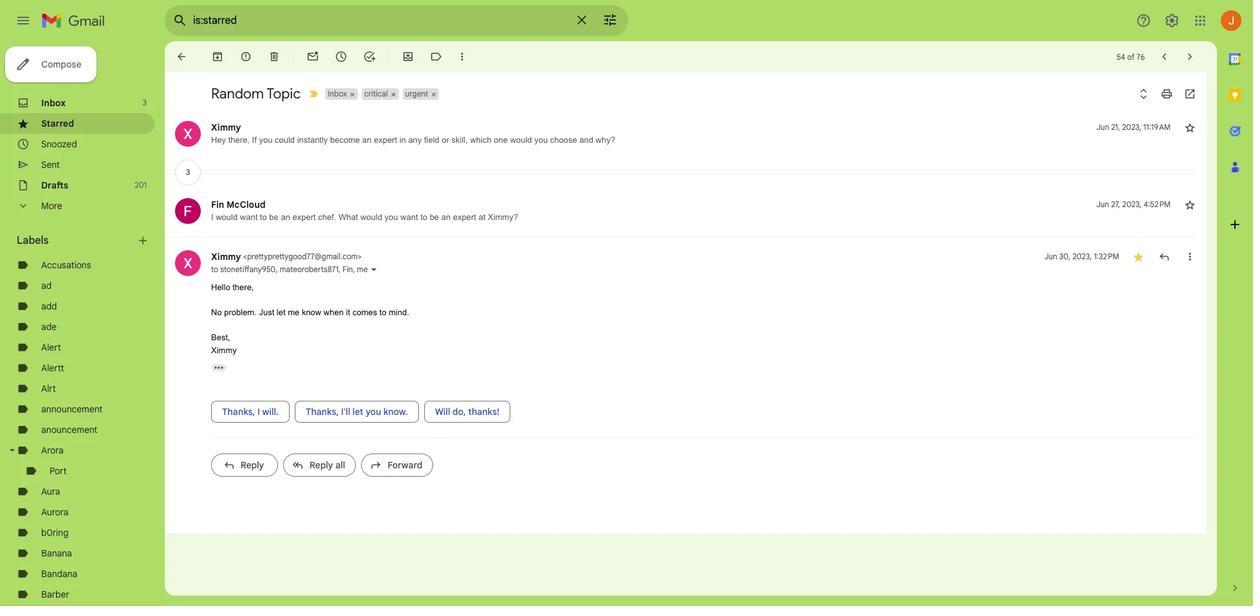 Task type: locate. For each thing, give the bounding box(es) containing it.
54 of 76
[[1117, 52, 1145, 61]]

would down fin mccloud
[[216, 212, 238, 222]]

alrt link
[[41, 383, 56, 395]]

not starred image right 11:19 am
[[1184, 121, 1197, 134]]

banana
[[41, 548, 72, 559]]

3 , from the left
[[353, 265, 355, 274]]

2 be from the left
[[430, 212, 439, 222]]

0 horizontal spatial be
[[269, 212, 279, 222]]

1 ximmy from the top
[[211, 122, 241, 133]]

1 horizontal spatial inbox
[[328, 89, 347, 98]]

know.
[[384, 406, 408, 418]]

anouncement
[[41, 424, 97, 436]]

starred
[[41, 118, 74, 129]]

not starred image for jun 21, 2023, 11:19 am
[[1184, 121, 1197, 134]]

would right one
[[510, 135, 532, 145]]

0 vertical spatial jun
[[1097, 122, 1109, 132]]

1 vertical spatial there,
[[233, 283, 254, 292]]

thanks!
[[468, 406, 500, 418]]

inbox up starred link
[[41, 97, 66, 109]]

inbox inside button
[[328, 89, 347, 98]]

2 horizontal spatial ,
[[353, 265, 355, 274]]

2 ximmy from the top
[[211, 251, 241, 263]]

will do, thanks! button
[[424, 401, 510, 423]]

be left at
[[430, 212, 439, 222]]

labels image
[[430, 50, 443, 63]]

i left will.
[[257, 406, 260, 418]]

to down mccloud
[[260, 212, 267, 222]]

thanks, left will.
[[222, 406, 255, 418]]

reply for reply
[[241, 460, 264, 471]]

expert left at
[[453, 212, 476, 222]]

or
[[442, 135, 449, 145]]

1 horizontal spatial ,
[[339, 265, 341, 274]]

inbox down "snooze" icon
[[328, 89, 347, 98]]

0 horizontal spatial let
[[277, 308, 286, 317]]

newer image
[[1158, 50, 1171, 63]]

jun 30, 2023, 1:32 pm
[[1045, 252, 1119, 261]]

ximmy cell
[[211, 251, 362, 263]]

hey there, if you could instantly become an expert in any field or skill, which one would you choose and why?
[[211, 135, 615, 145]]

fin left mccloud
[[211, 199, 224, 210]]

2023, right 30,
[[1073, 252, 1092, 261]]

reply down thanks, i will. button
[[241, 460, 264, 471]]

add
[[41, 301, 57, 312]]

jun 27, 2023, 4:52 pm cell
[[1097, 198, 1171, 211]]

2 vertical spatial jun
[[1045, 252, 1057, 261]]

announcement
[[41, 404, 103, 415]]

add to tasks image
[[363, 50, 376, 63]]

1 reply from the left
[[241, 460, 264, 471]]

would
[[510, 135, 532, 145], [216, 212, 238, 222], [360, 212, 382, 222]]

thanks,
[[222, 406, 255, 418], [306, 406, 339, 418]]

Starred checkbox
[[1132, 250, 1145, 263]]

main menu image
[[15, 13, 31, 28]]

aurora
[[41, 507, 69, 518]]

ximmy left < at the left of page
[[211, 251, 241, 263]]

one
[[494, 135, 508, 145]]

me left know
[[288, 308, 300, 317]]

thanks, i'll let you know. button
[[295, 401, 419, 423]]

tab list
[[1217, 41, 1253, 560]]

aura link
[[41, 486, 60, 498]]

inbox
[[328, 89, 347, 98], [41, 97, 66, 109]]

you right if on the left top of the page
[[259, 135, 273, 145]]

1 not starred image from the top
[[1184, 121, 1197, 134]]

want right what
[[400, 212, 418, 222]]

1 vertical spatial 2023,
[[1122, 200, 1142, 209]]

jun left '21,'
[[1097, 122, 1109, 132]]

instantly
[[297, 135, 328, 145]]

Not starred checkbox
[[1184, 121, 1197, 134], [1184, 198, 1197, 211]]

choose
[[550, 135, 577, 145]]

more image
[[456, 50, 469, 63]]

0 horizontal spatial me
[[288, 308, 300, 317]]

jun inside cell
[[1097, 200, 1109, 209]]

hello there,
[[211, 283, 254, 292]]

reply left all at bottom
[[310, 460, 333, 471]]

ximmy down best,
[[211, 345, 237, 355]]

3 inside dropdown button
[[186, 167, 190, 177]]

1 horizontal spatial would
[[360, 212, 382, 222]]

alertt
[[41, 362, 64, 374]]

there, for hey
[[228, 135, 250, 145]]

fin left show details icon
[[343, 265, 353, 274]]

reply
[[241, 460, 264, 471], [310, 460, 333, 471]]

you left the choose on the top left
[[534, 135, 548, 145]]

2023, for 4:52 pm
[[1122, 200, 1142, 209]]

compose button
[[5, 46, 97, 82]]

,
[[276, 265, 278, 274], [339, 265, 341, 274], [353, 265, 355, 274]]

i down fin mccloud
[[211, 212, 213, 222]]

to stonetiffany950 , mateoroberts871 , fin , me
[[211, 265, 368, 274]]

just
[[259, 308, 274, 317]]

1 not starred checkbox from the top
[[1184, 121, 1197, 134]]

1 horizontal spatial fin
[[343, 265, 353, 274]]

1 horizontal spatial be
[[430, 212, 439, 222]]

1 vertical spatial me
[[288, 308, 300, 317]]

advanced search options image
[[597, 7, 623, 33]]

not starred image
[[1184, 121, 1197, 134], [1184, 198, 1197, 211]]

let right i'll
[[353, 406, 363, 418]]

me left show details icon
[[357, 265, 368, 274]]

accusations
[[41, 259, 91, 271]]

expert left in
[[374, 135, 397, 145]]

ximmy
[[211, 122, 241, 133], [211, 251, 241, 263], [211, 345, 237, 355]]

1 vertical spatial let
[[353, 406, 363, 418]]

thanks, left i'll
[[306, 406, 339, 418]]

1 horizontal spatial i
[[257, 406, 260, 418]]

1 horizontal spatial want
[[400, 212, 418, 222]]

1 want from the left
[[240, 212, 258, 222]]

inbox link
[[41, 97, 66, 109]]

0 vertical spatial i
[[211, 212, 213, 222]]

ximmy for ximmy
[[211, 122, 241, 133]]

0 horizontal spatial ,
[[276, 265, 278, 274]]

critical
[[364, 89, 388, 98]]

not starred checkbox right 4:52 pm
[[1184, 198, 1197, 211]]

an left at
[[441, 212, 451, 222]]

0 horizontal spatial would
[[216, 212, 238, 222]]

jun left 30,
[[1045, 252, 1057, 261]]

delete image
[[268, 50, 281, 63]]

there, down stonetiffany950
[[233, 283, 254, 292]]

0 vertical spatial 3
[[143, 98, 147, 108]]

2023, right 27,
[[1122, 200, 1142, 209]]

1 horizontal spatial let
[[353, 406, 363, 418]]

mind.
[[389, 308, 409, 317]]

inbox for inbox link
[[41, 97, 66, 109]]

add link
[[41, 301, 57, 312]]

do,
[[453, 406, 466, 418]]

1 horizontal spatial me
[[357, 265, 368, 274]]

0 horizontal spatial an
[[281, 212, 290, 222]]

0 horizontal spatial thanks,
[[222, 406, 255, 418]]

2 not starred checkbox from the top
[[1184, 198, 1197, 211]]

to up hello
[[211, 265, 218, 274]]

1 vertical spatial not starred image
[[1184, 198, 1197, 211]]

random topic
[[211, 85, 301, 102]]

2 horizontal spatial an
[[441, 212, 451, 222]]

thanks, inside button
[[222, 406, 255, 418]]

random
[[211, 85, 264, 102]]

jun
[[1097, 122, 1109, 132], [1097, 200, 1109, 209], [1045, 252, 1057, 261]]

not starred checkbox right 11:19 am
[[1184, 121, 1197, 134]]

3 inside labels navigation
[[143, 98, 147, 108]]

settings image
[[1164, 13, 1180, 28]]

report spam image
[[239, 50, 252, 63]]

0 vertical spatial ximmy
[[211, 122, 241, 133]]

0 horizontal spatial reply
[[241, 460, 264, 471]]

ximmy for ximmy < prettyprettygood77@gmail.com >
[[211, 251, 241, 263]]

0 horizontal spatial inbox
[[41, 97, 66, 109]]

would right what
[[360, 212, 382, 222]]

all
[[335, 460, 345, 471]]

0 vertical spatial fin
[[211, 199, 224, 210]]

1 thanks, from the left
[[222, 406, 255, 418]]

thanks, i'll let you know.
[[306, 406, 408, 418]]

gmail image
[[41, 8, 111, 33]]

jun 30, 2023, 1:32 pm cell
[[1045, 250, 1119, 263]]

1 horizontal spatial 3
[[186, 167, 190, 177]]

1 vertical spatial fin
[[343, 265, 353, 274]]

thanks, inside button
[[306, 406, 339, 418]]

forward link
[[361, 454, 433, 477]]

expert left chef.
[[293, 212, 316, 222]]

201
[[135, 180, 147, 190]]

2 not starred image from the top
[[1184, 198, 1197, 211]]

comes
[[353, 308, 377, 317]]

thanks, for thanks, i will.
[[222, 406, 255, 418]]

0 horizontal spatial want
[[240, 212, 258, 222]]

1 vertical spatial not starred checkbox
[[1184, 198, 1197, 211]]

show details image
[[370, 266, 378, 274]]

ximmy?
[[488, 212, 518, 222]]

i inside thanks, i will. button
[[257, 406, 260, 418]]

it
[[346, 308, 350, 317]]

2 thanks, from the left
[[306, 406, 339, 418]]

to
[[260, 212, 267, 222], [420, 212, 427, 222], [211, 265, 218, 274], [380, 308, 386, 317]]

0 vertical spatial not starred checkbox
[[1184, 121, 1197, 134]]

>
[[358, 252, 362, 261]]

0 vertical spatial 2023,
[[1122, 122, 1142, 132]]

drafts link
[[41, 180, 68, 191]]

0 horizontal spatial fin
[[211, 199, 224, 210]]

0 vertical spatial not starred image
[[1184, 121, 1197, 134]]

2 vertical spatial 2023,
[[1073, 252, 1092, 261]]

2 reply from the left
[[310, 460, 333, 471]]

4:52 pm
[[1144, 200, 1171, 209]]

move to inbox image
[[402, 50, 415, 63]]

<
[[243, 252, 247, 261]]

1 vertical spatial ximmy
[[211, 251, 241, 263]]

an right become at the left of the page
[[362, 135, 372, 145]]

alert
[[41, 342, 61, 353]]

list
[[165, 108, 1197, 487]]

arora link
[[41, 445, 64, 456]]

want
[[240, 212, 258, 222], [400, 212, 418, 222]]

2023, right '21,'
[[1122, 122, 1142, 132]]

starred image
[[1132, 250, 1145, 263]]

let inside button
[[353, 406, 363, 418]]

1 vertical spatial 3
[[186, 167, 190, 177]]

1 vertical spatial jun
[[1097, 200, 1109, 209]]

snooze image
[[335, 50, 348, 63]]

Search mail text field
[[193, 14, 566, 27]]

0 vertical spatial me
[[357, 265, 368, 274]]

inbox inside labels navigation
[[41, 97, 66, 109]]

want down mccloud
[[240, 212, 258, 222]]

you left know.
[[366, 406, 381, 418]]

ximmy < prettyprettygood77@gmail.com >
[[211, 251, 362, 263]]

alertt link
[[41, 362, 64, 374]]

1 , from the left
[[276, 265, 278, 274]]

54
[[1117, 52, 1126, 61]]

0 vertical spatial there,
[[228, 135, 250, 145]]

not starred image right 4:52 pm
[[1184, 198, 1197, 211]]

1 horizontal spatial reply
[[310, 460, 333, 471]]

accusations link
[[41, 259, 91, 271]]

2023, for 1:32 pm
[[1073, 252, 1092, 261]]

jun left 27,
[[1097, 200, 1109, 209]]

an up 'ximmy' cell
[[281, 212, 290, 222]]

let right just
[[277, 308, 286, 317]]

1 horizontal spatial thanks,
[[306, 406, 339, 418]]

be up ximmy < prettyprettygood77@gmail.com >
[[269, 212, 279, 222]]

0 horizontal spatial 3
[[143, 98, 147, 108]]

will do, thanks!
[[435, 406, 500, 418]]

there, left if on the left top of the page
[[228, 135, 250, 145]]

2 vertical spatial ximmy
[[211, 345, 237, 355]]

1 vertical spatial i
[[257, 406, 260, 418]]

ximmy up hey
[[211, 122, 241, 133]]

2023, inside cell
[[1122, 200, 1142, 209]]

None search field
[[165, 5, 628, 36]]

let
[[277, 308, 286, 317], [353, 406, 363, 418]]

not starred image for jun 27, 2023, 4:52 pm
[[1184, 198, 1197, 211]]



Task type: vqa. For each thing, say whether or not it's contained in the screenshot.
know
yes



Task type: describe. For each thing, give the bounding box(es) containing it.
starred link
[[41, 118, 74, 129]]

back to starred image
[[175, 50, 188, 63]]

ad
[[41, 280, 52, 292]]

3 ximmy from the top
[[211, 345, 237, 355]]

no
[[211, 308, 222, 317]]

bandana
[[41, 568, 77, 580]]

if
[[252, 135, 257, 145]]

anouncement link
[[41, 424, 97, 436]]

2 , from the left
[[339, 265, 341, 274]]

fin mccloud
[[211, 199, 266, 210]]

reply link
[[211, 454, 278, 477]]

alert link
[[41, 342, 61, 353]]

more button
[[0, 196, 154, 216]]

aurora link
[[41, 507, 69, 518]]

any
[[408, 135, 422, 145]]

reply all link
[[283, 454, 356, 477]]

search mail image
[[169, 9, 192, 32]]

port
[[50, 465, 67, 477]]

0 horizontal spatial i
[[211, 212, 213, 222]]

thanks, for thanks, i'll let you know.
[[306, 406, 339, 418]]

1 be from the left
[[269, 212, 279, 222]]

not starred checkbox for 11:19 am
[[1184, 121, 1197, 134]]

i'll
[[341, 406, 350, 418]]

labels
[[17, 234, 49, 247]]

sent
[[41, 159, 60, 171]]

21,
[[1111, 122, 1120, 132]]

urgent
[[405, 89, 428, 98]]

1:32 pm
[[1094, 252, 1119, 261]]

2023, for 11:19 am
[[1122, 122, 1142, 132]]

inbox button
[[325, 88, 348, 100]]

become
[[330, 135, 360, 145]]

27,
[[1111, 200, 1121, 209]]

problem.
[[224, 308, 257, 317]]

field
[[424, 135, 440, 145]]

ade link
[[41, 321, 57, 333]]

thanks, i will. button
[[211, 401, 290, 423]]

b0ring link
[[41, 527, 69, 539]]

ad link
[[41, 280, 52, 292]]

jun for jun 30, 2023, 1:32 pm
[[1045, 252, 1057, 261]]

1 horizontal spatial expert
[[374, 135, 397, 145]]

show trimmed content image
[[211, 364, 227, 371]]

jun for jun 21, 2023, 11:19 am
[[1097, 122, 1109, 132]]

compose
[[41, 59, 81, 70]]

hello
[[211, 283, 230, 292]]

support image
[[1136, 13, 1152, 28]]

chef.
[[318, 212, 336, 222]]

30,
[[1059, 252, 1071, 261]]

76
[[1137, 52, 1145, 61]]

mccloud
[[227, 199, 266, 210]]

list containing ximmy
[[165, 108, 1197, 487]]

you right what
[[385, 212, 398, 222]]

2 want from the left
[[400, 212, 418, 222]]

bandana link
[[41, 568, 77, 580]]

urgent button
[[403, 88, 429, 100]]

announcement link
[[41, 404, 103, 415]]

0 vertical spatial let
[[277, 308, 286, 317]]

reply for reply all
[[310, 460, 333, 471]]

archive image
[[211, 50, 224, 63]]

arora
[[41, 445, 64, 456]]

thanks, i will.
[[222, 406, 279, 418]]

labels navigation
[[0, 41, 165, 606]]

2 horizontal spatial would
[[510, 135, 532, 145]]

aura
[[41, 486, 60, 498]]

jun 21, 2023, 11:19 am cell
[[1097, 121, 1171, 134]]

best, ximmy
[[211, 333, 237, 355]]

2 horizontal spatial expert
[[453, 212, 476, 222]]

jun for jun 27, 2023, 4:52 pm
[[1097, 200, 1109, 209]]

labels heading
[[17, 234, 136, 247]]

3 button
[[175, 160, 201, 185]]

to left mind.
[[380, 308, 386, 317]]

inbox for inbox button
[[328, 89, 347, 98]]

will
[[435, 406, 450, 418]]

more
[[41, 200, 62, 212]]

there, for hello
[[233, 283, 254, 292]]

not starred checkbox for 4:52 pm
[[1184, 198, 1197, 211]]

will.
[[262, 406, 279, 418]]

of
[[1128, 52, 1135, 61]]

i would want to be an expert chef. what would you want to be an expert at ximmy?
[[211, 212, 518, 222]]

snoozed
[[41, 138, 77, 150]]

sent link
[[41, 159, 60, 171]]

skill,
[[452, 135, 468, 145]]

11:19 am
[[1144, 122, 1171, 132]]

could
[[275, 135, 295, 145]]

to left at
[[420, 212, 427, 222]]

when
[[324, 308, 344, 317]]

hey
[[211, 135, 226, 145]]

jun 27, 2023, 4:52 pm
[[1097, 200, 1171, 209]]

snoozed link
[[41, 138, 77, 150]]

why?
[[596, 135, 615, 145]]

mateoroberts871
[[280, 265, 339, 274]]

alrt
[[41, 383, 56, 395]]

b0ring
[[41, 527, 69, 539]]

reply all
[[310, 460, 345, 471]]

1 horizontal spatial an
[[362, 135, 372, 145]]

what
[[339, 212, 358, 222]]

barber link
[[41, 589, 69, 601]]

topic
[[267, 85, 301, 102]]

you inside the "thanks, i'll let you know." button
[[366, 406, 381, 418]]

and
[[580, 135, 594, 145]]

older image
[[1184, 50, 1197, 63]]

jun 21, 2023, 11:19 am
[[1097, 122, 1171, 132]]

port link
[[50, 465, 67, 477]]

prettyprettygood77@gmail.com
[[247, 252, 358, 261]]

best,
[[211, 333, 230, 342]]

at
[[479, 212, 486, 222]]

know
[[302, 308, 321, 317]]

no problem. just let me know when it comes to mind.
[[211, 308, 409, 317]]

clear search image
[[569, 7, 595, 33]]

0 horizontal spatial expert
[[293, 212, 316, 222]]



